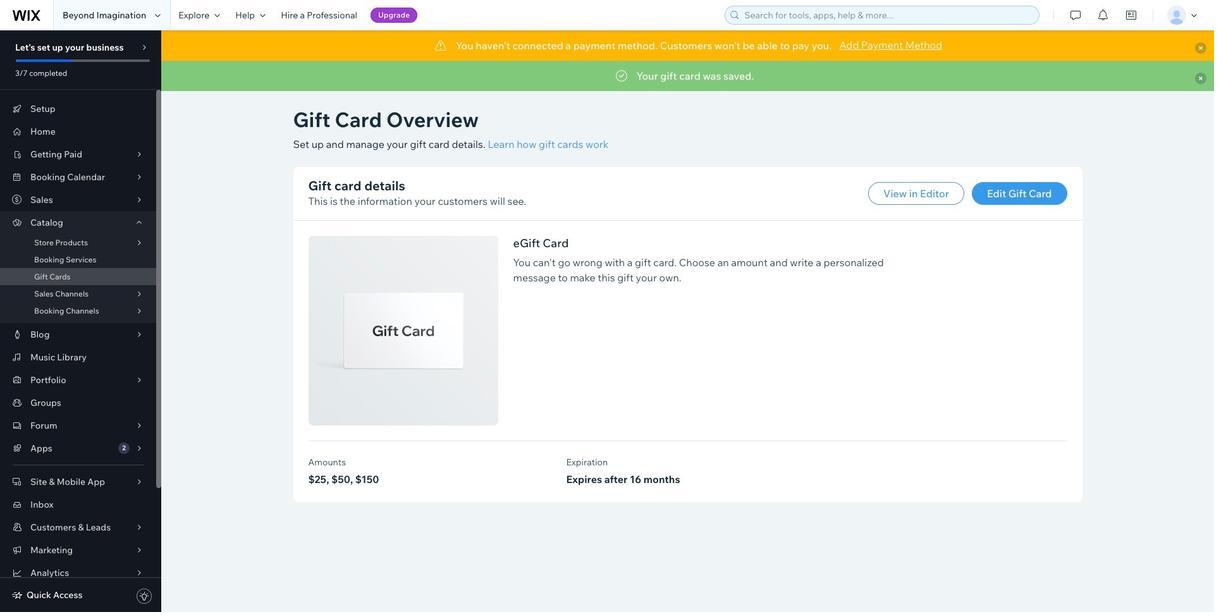Task type: locate. For each thing, give the bounding box(es) containing it.
alert
[[161, 30, 1214, 61], [161, 61, 1214, 91]]

sidebar element
[[0, 30, 161, 612]]



Task type: describe. For each thing, give the bounding box(es) containing it.
1 alert from the top
[[161, 30, 1214, 61]]

Search for tools, apps, help & more... field
[[741, 6, 1036, 24]]

2 alert from the top
[[161, 61, 1214, 91]]



Task type: vqa. For each thing, say whether or not it's contained in the screenshot.
Sidebar ELEMENT
yes



